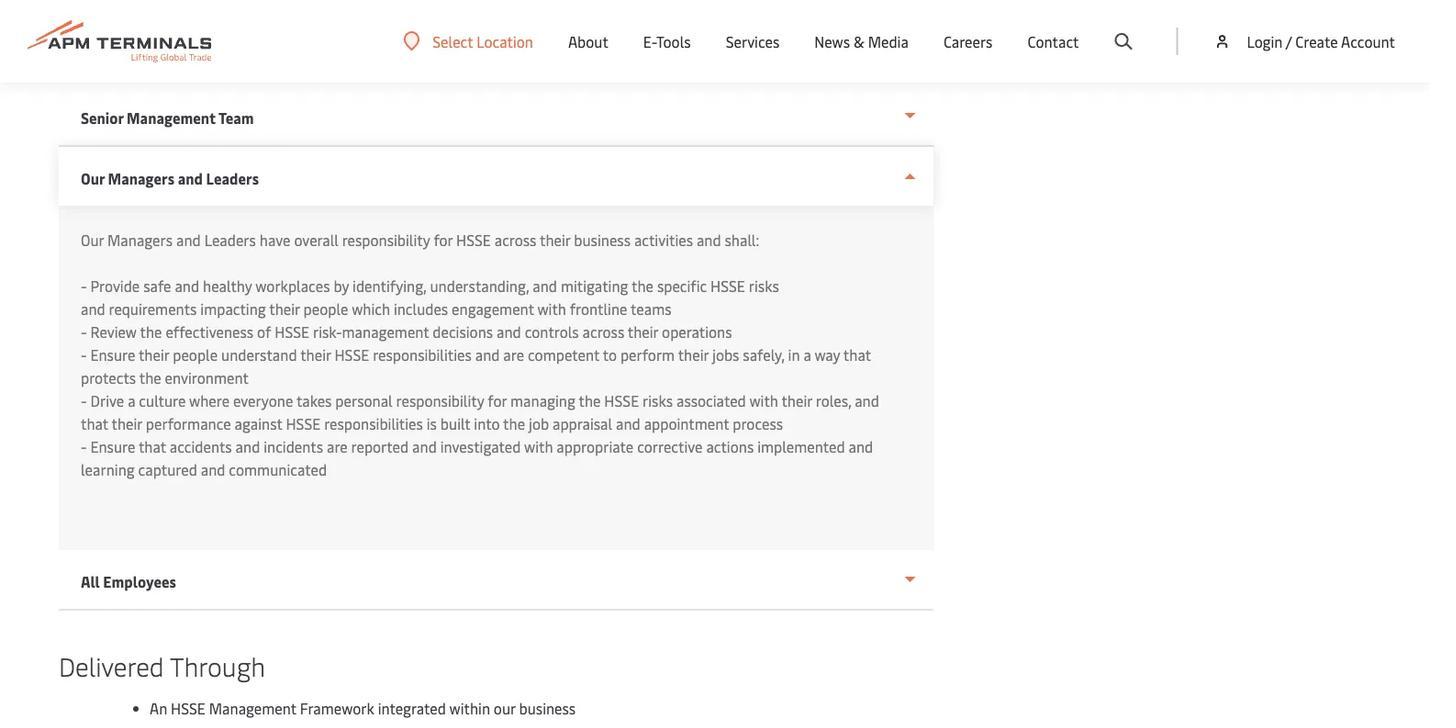 Task type: describe. For each thing, give the bounding box(es) containing it.
risk-
[[313, 322, 342, 342]]

which
[[352, 299, 390, 319]]

careers
[[944, 31, 993, 51]]

responsibility inside - provide safe and healthy workplaces by identifying, understanding, and mitigating the specific hsse risks and requirements impacting their people which includes engagement with frontline teams - review the effectiveness of hsse risk-management decisions and controls across their operations - ensure their people understand their hsse responsibilities and are competent to perform their jobs safely, in a way that protects the environment - drive a culture where everyone takes personal responsibility for managing the hsse risks associated with their roles, and that their performance against hsse responsibilities is built into the job appraisal and appointment process - ensure that accidents and incidents are reported and investigated with appropriate corrective actions implemented and learning captured and communicated
[[396, 391, 484, 411]]

login
[[1248, 31, 1283, 51]]

our managers and leaders button
[[59, 147, 934, 206]]

2 vertical spatial with
[[524, 437, 553, 456]]

their down drive
[[112, 414, 142, 433]]

culture
[[139, 391, 186, 411]]

understand
[[221, 345, 297, 365]]

incidents
[[264, 437, 323, 456]]

news & media button
[[815, 0, 909, 83]]

about button
[[568, 0, 609, 83]]

an hsse management framework integrated within our business
[[150, 698, 576, 718]]

our managers and leaders
[[81, 169, 259, 188]]

performance
[[146, 414, 231, 433]]

the up culture
[[139, 368, 161, 388]]

1 vertical spatial management
[[209, 698, 297, 718]]

1 horizontal spatial risks
[[749, 276, 780, 296]]

through
[[170, 648, 266, 683]]

frontline
[[570, 299, 628, 319]]

job
[[529, 414, 549, 433]]

about
[[568, 31, 609, 51]]

their down "risk-"
[[300, 345, 331, 365]]

effectiveness
[[166, 322, 254, 342]]

have
[[260, 230, 291, 250]]

hsse right an on the left of page
[[171, 698, 206, 718]]

select location button
[[403, 31, 534, 51]]

for inside - provide safe and healthy workplaces by identifying, understanding, and mitigating the specific hsse risks and requirements impacting their people which includes engagement with frontline teams - review the effectiveness of hsse risk-management decisions and controls across their operations - ensure their people understand their hsse responsibilities and are competent to perform their jobs safely, in a way that protects the environment - drive a culture where everyone takes personal responsibility for managing the hsse risks associated with their roles, and that their performance against hsse responsibilities is built into the job appraisal and appointment process - ensure that accidents and incidents are reported and investigated with appropriate corrective actions implemented and learning captured and communicated
[[488, 391, 507, 411]]

within
[[450, 698, 490, 718]]

1 vertical spatial a
[[128, 391, 135, 411]]

integrated
[[378, 698, 446, 718]]

shall:
[[725, 230, 760, 250]]

healthy
[[203, 276, 252, 296]]

safely,
[[743, 345, 785, 365]]

- provide safe and healthy workplaces by identifying, understanding, and mitigating the specific hsse risks and requirements impacting their people which includes engagement with frontline teams - review the effectiveness of hsse risk-management decisions and controls across their operations - ensure their people understand their hsse responsibilities and are competent to perform their jobs safely, in a way that protects the environment - drive a culture where everyone takes personal responsibility for managing the hsse risks associated with their roles, and that their performance against hsse responsibilities is built into the job appraisal and appointment process - ensure that accidents and incidents are reported and investigated with appropriate corrective actions implemented and learning captured and communicated
[[81, 276, 880, 479]]

0 vertical spatial people
[[304, 299, 349, 319]]

their up process
[[782, 391, 813, 411]]

managers for our managers and leaders
[[108, 169, 175, 188]]

environment
[[165, 368, 249, 388]]

hsse down "risk-"
[[335, 345, 369, 365]]

built
[[441, 414, 471, 433]]

jobs
[[713, 345, 740, 365]]

management inside dropdown button
[[127, 108, 216, 128]]

personal
[[336, 391, 393, 411]]

delivered
[[59, 648, 164, 683]]

and down engagement in the top left of the page
[[497, 322, 521, 342]]

hsse up incidents
[[286, 414, 321, 433]]

against
[[235, 414, 283, 433]]

protects
[[81, 368, 136, 388]]

0 horizontal spatial that
[[81, 414, 108, 433]]

1 vertical spatial responsibilities
[[324, 414, 423, 433]]

their up culture
[[139, 345, 169, 365]]

0 horizontal spatial people
[[173, 345, 218, 365]]

teams
[[631, 299, 672, 319]]

news & media
[[815, 31, 909, 51]]

across inside - provide safe and healthy workplaces by identifying, understanding, and mitigating the specific hsse risks and requirements impacting their people which includes engagement with frontline teams - review the effectiveness of hsse risk-management decisions and controls across their operations - ensure their people understand their hsse responsibilities and are competent to perform their jobs safely, in a way that protects the environment - drive a culture where everyone takes personal responsibility for managing the hsse risks associated with their roles, and that their performance against hsse responsibilities is built into the job appraisal and appointment process - ensure that accidents and incidents are reported and investigated with appropriate corrective actions implemented and learning captured and communicated
[[583, 322, 625, 342]]

reported
[[351, 437, 409, 456]]

safe
[[143, 276, 171, 296]]

1 vertical spatial with
[[750, 391, 779, 411]]

our for our leadership responsibilities
[[59, 14, 98, 49]]

investigated
[[441, 437, 521, 456]]

of
[[257, 322, 271, 342]]

and up appropriate
[[616, 414, 641, 433]]

&
[[854, 31, 865, 51]]

senior
[[81, 108, 124, 128]]

0 vertical spatial with
[[538, 299, 567, 319]]

0 horizontal spatial for
[[434, 230, 453, 250]]

account
[[1342, 31, 1396, 51]]

2 ensure from the top
[[90, 437, 135, 456]]

news
[[815, 31, 851, 51]]

competent
[[528, 345, 600, 365]]

by
[[334, 276, 349, 296]]

takes
[[297, 391, 332, 411]]

and down 'our managers and leaders'
[[176, 230, 201, 250]]

and up "controls"
[[533, 276, 557, 296]]

contact
[[1028, 31, 1080, 51]]

to
[[603, 345, 617, 365]]

all employees button
[[59, 550, 934, 611]]

appraisal
[[553, 414, 613, 433]]

our for our managers and leaders have overall responsibility for hsse across their business activities and shall:
[[81, 230, 104, 250]]

e-
[[644, 31, 657, 51]]

team
[[219, 108, 254, 128]]

1 vertical spatial that
[[139, 437, 166, 456]]

actions
[[707, 437, 754, 456]]

specific
[[657, 276, 707, 296]]

business inside our managers and leaders element
[[574, 230, 631, 250]]

appropriate
[[557, 437, 634, 456]]

includes
[[394, 299, 448, 319]]

5 - from the top
[[81, 437, 87, 456]]

managing
[[511, 391, 576, 411]]

an
[[150, 698, 167, 718]]

operations
[[662, 322, 733, 342]]

in
[[789, 345, 800, 365]]

hsse right specific
[[711, 276, 746, 296]]



Task type: locate. For each thing, give the bounding box(es) containing it.
our for our managers and leaders
[[81, 169, 105, 188]]

responsibilities
[[236, 14, 412, 49]]

process
[[733, 414, 783, 433]]

and down senior management team
[[178, 169, 203, 188]]

1 horizontal spatial that
[[139, 437, 166, 456]]

decisions
[[433, 322, 493, 342]]

and down against
[[236, 437, 260, 456]]

all employees
[[81, 572, 176, 591]]

1 vertical spatial across
[[583, 322, 625, 342]]

- left drive
[[81, 391, 87, 411]]

workplaces
[[256, 276, 330, 296]]

everyone
[[233, 391, 293, 411]]

careers button
[[944, 0, 993, 83]]

where
[[189, 391, 230, 411]]

leaders for our managers and leaders
[[206, 169, 259, 188]]

services
[[726, 31, 780, 51]]

select
[[433, 31, 473, 51]]

drive
[[90, 391, 124, 411]]

their up "perform"
[[628, 322, 659, 342]]

our down senior
[[81, 169, 105, 188]]

perform
[[621, 345, 675, 365]]

0 horizontal spatial risks
[[643, 391, 673, 411]]

impacting
[[200, 299, 266, 319]]

ensure up learning
[[90, 437, 135, 456]]

2 - from the top
[[81, 322, 87, 342]]

that
[[81, 414, 108, 433], [139, 437, 166, 456]]

0 vertical spatial a
[[804, 345, 812, 365]]

1 vertical spatial for
[[488, 391, 507, 411]]

- left 'review'
[[81, 322, 87, 342]]

a right drive
[[128, 391, 135, 411]]

- up learning
[[81, 437, 87, 456]]

/
[[1287, 31, 1293, 51]]

ensure
[[90, 345, 135, 365], [90, 437, 135, 456]]

- up protects
[[81, 345, 87, 365]]

0 vertical spatial ensure
[[90, 345, 135, 365]]

people up the environment
[[173, 345, 218, 365]]

0 vertical spatial managers
[[108, 169, 175, 188]]

leadership
[[105, 14, 229, 49]]

risks
[[749, 276, 780, 296], [643, 391, 673, 411]]

appointment
[[644, 414, 730, 433]]

0 vertical spatial across
[[495, 230, 537, 250]]

hsse up appraisal
[[605, 391, 639, 411]]

our leadership responsibilities
[[59, 14, 412, 49]]

1 horizontal spatial are
[[504, 345, 524, 365]]

0 vertical spatial responsibility
[[342, 230, 430, 250]]

1 managers from the top
[[108, 169, 175, 188]]

1 vertical spatial ensure
[[90, 437, 135, 456]]

and inside dropdown button
[[178, 169, 203, 188]]

1 vertical spatial leaders
[[204, 230, 256, 250]]

1 horizontal spatial across
[[583, 322, 625, 342]]

the left job
[[503, 414, 525, 433]]

responsibility up is
[[396, 391, 484, 411]]

across down frontline
[[583, 322, 625, 342]]

media
[[869, 31, 909, 51]]

1 vertical spatial our
[[81, 169, 105, 188]]

all
[[81, 572, 100, 591]]

with down job
[[524, 437, 553, 456]]

management down 'through'
[[209, 698, 297, 718]]

responsibilities up reported
[[324, 414, 423, 433]]

into
[[474, 414, 500, 433]]

1 horizontal spatial for
[[488, 391, 507, 411]]

that down drive
[[81, 414, 108, 433]]

our
[[494, 698, 516, 718]]

for up understanding, on the left top
[[434, 230, 453, 250]]

leaders for our managers and leaders have overall responsibility for hsse across their business activities and shall:
[[204, 230, 256, 250]]

leaders inside dropdown button
[[206, 169, 259, 188]]

a right in
[[804, 345, 812, 365]]

0 vertical spatial leaders
[[206, 169, 259, 188]]

0 horizontal spatial a
[[128, 391, 135, 411]]

0 vertical spatial for
[[434, 230, 453, 250]]

0 vertical spatial that
[[81, 414, 108, 433]]

select location
[[433, 31, 534, 51]]

their down the workplaces
[[269, 299, 300, 319]]

management up 'our managers and leaders'
[[127, 108, 216, 128]]

1 vertical spatial are
[[327, 437, 348, 456]]

and down is
[[412, 437, 437, 456]]

are
[[504, 345, 524, 365], [327, 437, 348, 456]]

are left reported
[[327, 437, 348, 456]]

0 vertical spatial our
[[59, 14, 98, 49]]

login / create account
[[1248, 31, 1396, 51]]

managers up safe
[[107, 230, 173, 250]]

overall
[[294, 230, 339, 250]]

ensure down 'review'
[[90, 345, 135, 365]]

1 vertical spatial responsibility
[[396, 391, 484, 411]]

0 vertical spatial risks
[[749, 276, 780, 296]]

our left leadership
[[59, 14, 98, 49]]

1 vertical spatial risks
[[643, 391, 673, 411]]

0 horizontal spatial across
[[495, 230, 537, 250]]

hsse right of
[[275, 322, 310, 342]]

the down and requirements
[[140, 322, 162, 342]]

controls
[[525, 322, 579, 342]]

framework
[[300, 698, 375, 718]]

that up captured
[[139, 437, 166, 456]]

roles, and
[[816, 391, 880, 411]]

the up teams
[[632, 276, 654, 296]]

0 vertical spatial business
[[574, 230, 631, 250]]

management
[[342, 322, 429, 342]]

identifying,
[[353, 276, 427, 296]]

login / create account link
[[1214, 0, 1396, 83]]

e-tools
[[644, 31, 691, 51]]

across up understanding, on the left top
[[495, 230, 537, 250]]

and down accidents
[[201, 460, 225, 479]]

way that
[[815, 345, 871, 365]]

create
[[1296, 31, 1339, 51]]

and right safe
[[175, 276, 199, 296]]

the
[[632, 276, 654, 296], [140, 322, 162, 342], [139, 368, 161, 388], [579, 391, 601, 411], [503, 414, 525, 433]]

contact button
[[1028, 0, 1080, 83]]

2 vertical spatial our
[[81, 230, 104, 250]]

managers down senior management team
[[108, 169, 175, 188]]

are left competent
[[504, 345, 524, 365]]

managers for our managers and leaders have overall responsibility for hsse across their business activities and shall:
[[107, 230, 173, 250]]

e-tools button
[[644, 0, 691, 83]]

responsibility up identifying,
[[342, 230, 430, 250]]

risks up appointment
[[643, 391, 673, 411]]

the up appraisal
[[579, 391, 601, 411]]

associated
[[677, 391, 746, 411]]

people up "risk-"
[[304, 299, 349, 319]]

- left provide
[[81, 276, 87, 296]]

1 vertical spatial business
[[519, 698, 576, 718]]

responsibility
[[342, 230, 430, 250], [396, 391, 484, 411]]

with up "controls"
[[538, 299, 567, 319]]

accidents
[[170, 437, 232, 456]]

hsse
[[457, 230, 491, 250], [711, 276, 746, 296], [275, 322, 310, 342], [335, 345, 369, 365], [605, 391, 639, 411], [286, 414, 321, 433], [171, 698, 206, 718]]

engagement
[[452, 299, 534, 319]]

our up provide
[[81, 230, 104, 250]]

for
[[434, 230, 453, 250], [488, 391, 507, 411]]

risks down shall: at the top of page
[[749, 276, 780, 296]]

senior management team
[[81, 108, 254, 128]]

0 vertical spatial responsibilities
[[373, 345, 472, 365]]

managers inside dropdown button
[[108, 169, 175, 188]]

1 ensure from the top
[[90, 345, 135, 365]]

our inside dropdown button
[[81, 169, 105, 188]]

implemented and
[[758, 437, 874, 456]]

leaders down team
[[206, 169, 259, 188]]

business right our at left
[[519, 698, 576, 718]]

and down the decisions
[[475, 345, 500, 365]]

3 - from the top
[[81, 345, 87, 365]]

2 managers from the top
[[107, 230, 173, 250]]

business up 'mitigating'
[[574, 230, 631, 250]]

0 vertical spatial are
[[504, 345, 524, 365]]

with
[[538, 299, 567, 319], [750, 391, 779, 411], [524, 437, 553, 456]]

management
[[127, 108, 216, 128], [209, 698, 297, 718]]

hsse up understanding, on the left top
[[457, 230, 491, 250]]

understanding,
[[430, 276, 529, 296]]

their up 'mitigating'
[[540, 230, 571, 250]]

and left shall: at the top of page
[[697, 230, 722, 250]]

across
[[495, 230, 537, 250], [583, 322, 625, 342]]

their down operations
[[678, 345, 709, 365]]

their
[[540, 230, 571, 250], [269, 299, 300, 319], [628, 322, 659, 342], [139, 345, 169, 365], [300, 345, 331, 365], [678, 345, 709, 365], [782, 391, 813, 411], [112, 414, 142, 433]]

people
[[304, 299, 349, 319], [173, 345, 218, 365]]

1 vertical spatial managers
[[107, 230, 173, 250]]

1 horizontal spatial a
[[804, 345, 812, 365]]

delivered through
[[59, 648, 266, 683]]

employees
[[103, 572, 176, 591]]

corrective
[[638, 437, 703, 456]]

tools
[[657, 31, 691, 51]]

and
[[178, 169, 203, 188], [176, 230, 201, 250], [697, 230, 722, 250], [175, 276, 199, 296], [533, 276, 557, 296], [497, 322, 521, 342], [475, 345, 500, 365], [616, 414, 641, 433], [236, 437, 260, 456], [412, 437, 437, 456], [201, 460, 225, 479]]

our managers and leaders have overall responsibility for hsse across their business activities and shall:
[[81, 230, 760, 250]]

responsibilities
[[373, 345, 472, 365], [324, 414, 423, 433]]

leaders left have
[[204, 230, 256, 250]]

activities
[[635, 230, 693, 250]]

for up into
[[488, 391, 507, 411]]

1 horizontal spatial people
[[304, 299, 349, 319]]

communicated
[[229, 460, 327, 479]]

with up process
[[750, 391, 779, 411]]

senior management team button
[[59, 86, 934, 147]]

responsibilities down management
[[373, 345, 472, 365]]

services button
[[726, 0, 780, 83]]

review
[[90, 322, 137, 342]]

provide
[[90, 276, 140, 296]]

0 horizontal spatial are
[[327, 437, 348, 456]]

1 - from the top
[[81, 276, 87, 296]]

our managers and leaders element
[[59, 206, 934, 550]]

1 vertical spatial people
[[173, 345, 218, 365]]

4 - from the top
[[81, 391, 87, 411]]

business
[[574, 230, 631, 250], [519, 698, 576, 718]]

mitigating
[[561, 276, 629, 296]]

0 vertical spatial management
[[127, 108, 216, 128]]



Task type: vqa. For each thing, say whether or not it's contained in the screenshot.
the bottom business
yes



